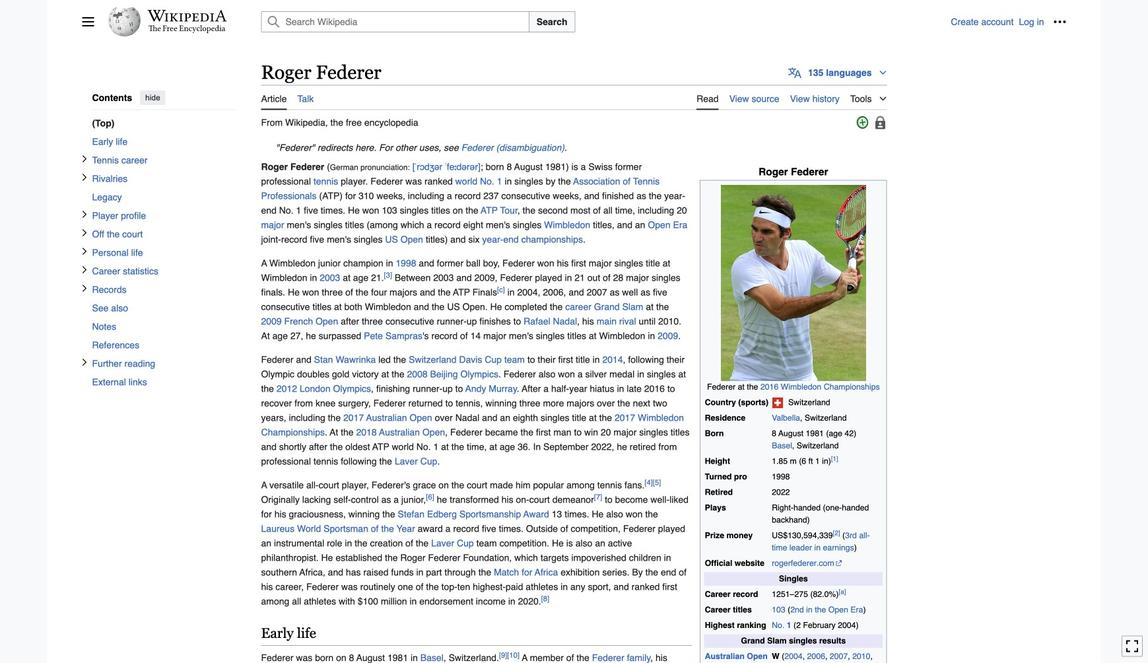 Task type: describe. For each thing, give the bounding box(es) containing it.
fullscreen image
[[1126, 640, 1140, 653]]

help:ipa/standard german image
[[443, 162, 445, 172]]

1 x small image from the top
[[80, 210, 88, 218]]

2 x small image from the top
[[80, 173, 88, 181]]

ellipsis image
[[1054, 15, 1067, 28]]

language progressive image
[[789, 66, 802, 79]]

personal tools navigation
[[952, 11, 1071, 32]]

3 x small image from the top
[[80, 266, 88, 274]]

4 x small image from the top
[[80, 284, 88, 292]]

3 x small image from the top
[[80, 247, 88, 255]]

1 x small image from the top
[[80, 155, 88, 163]]

this is a good article. click here for more information. image
[[857, 116, 869, 129]]



Task type: locate. For each thing, give the bounding box(es) containing it.
menu image
[[82, 15, 95, 28]]

page semi-protected image
[[874, 116, 888, 129]]

4 x small image from the top
[[80, 358, 88, 366]]

x small image
[[80, 155, 88, 163], [80, 173, 88, 181], [80, 247, 88, 255], [80, 284, 88, 292]]

note
[[261, 140, 888, 155]]

None search field
[[245, 11, 952, 32]]

the free encyclopedia image
[[149, 25, 226, 34]]

Search Wikipedia search field
[[261, 11, 530, 32]]

2 x small image from the top
[[80, 229, 88, 237]]

main content
[[256, 59, 1067, 663]]

x small image
[[80, 210, 88, 218], [80, 229, 88, 237], [80, 266, 88, 274], [80, 358, 88, 366]]

wikipedia image
[[148, 10, 227, 22]]



Task type: vqa. For each thing, say whether or not it's contained in the screenshot.
scheme
no



